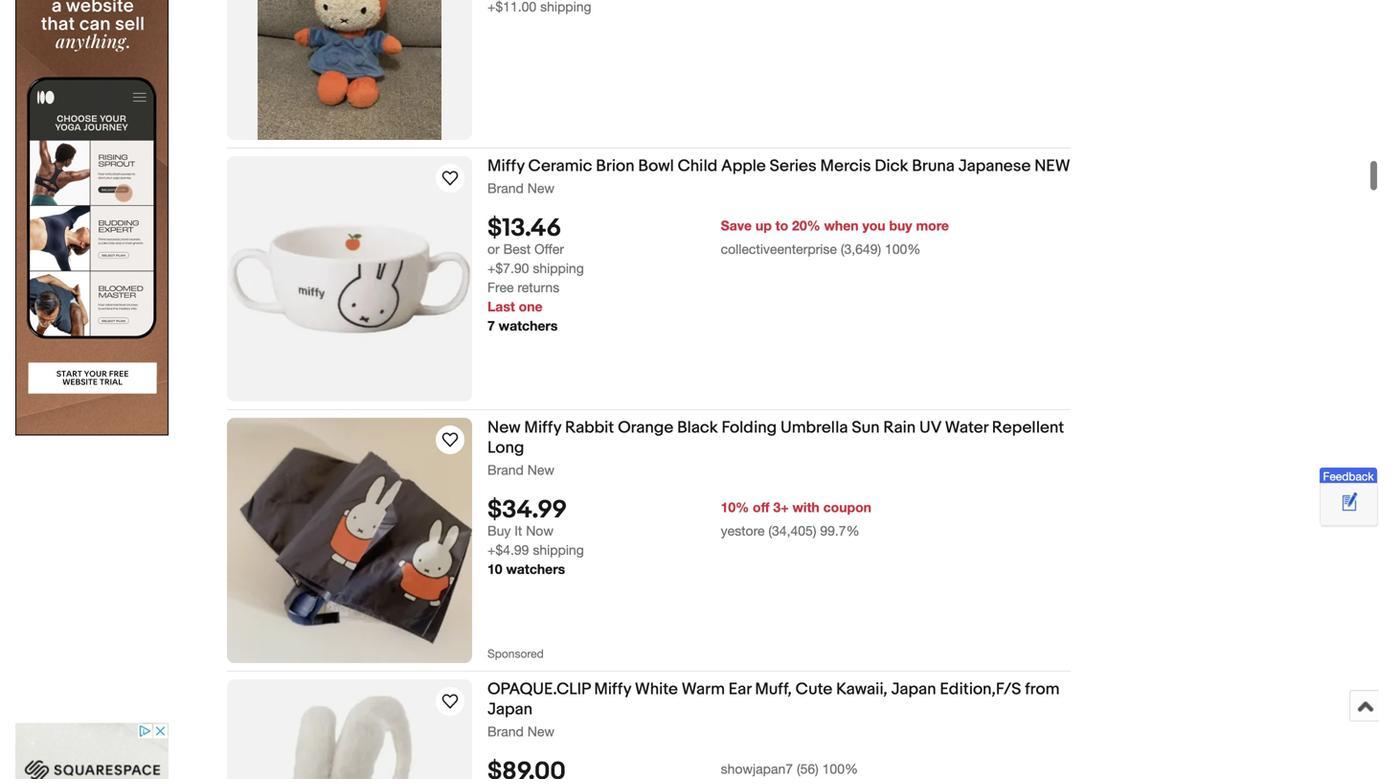Task type: locate. For each thing, give the bounding box(es) containing it.
yestore (34,405) 99.7% +$4.99 shipping 10 watchers
[[488, 523, 860, 577]]

brand up $13.46
[[488, 180, 524, 196]]

0 horizontal spatial 100%
[[823, 761, 859, 777]]

japan
[[892, 679, 937, 699], [488, 699, 533, 720]]

watchers down +$4.99
[[506, 561, 565, 577]]

folding
[[722, 418, 777, 438]]

100% inside collectiveenterprise (3,649) 100% +$7.90 shipping free returns last one 7 watchers
[[885, 241, 921, 257]]

watch new miffy rabbit orange black folding umbrella sun rain uv water repellent long image
[[439, 428, 462, 451]]

2 shipping from the top
[[533, 542, 584, 558]]

rain
[[884, 418, 916, 438]]

miffy
[[488, 156, 525, 176], [525, 418, 562, 438], [594, 679, 632, 699]]

japan right kawaii,
[[892, 679, 937, 699]]

bruna
[[912, 156, 955, 176]]

from
[[1025, 679, 1060, 699]]

cute
[[796, 679, 833, 699]]

kawaii,
[[837, 679, 888, 699]]

miffy left the white
[[594, 679, 632, 699]]

opaque.clip miffy white warm ear muff, cute kawaii, japan edition,f/s from japan brand new
[[488, 679, 1060, 739]]

buy
[[488, 523, 511, 539]]

shipping down now
[[533, 542, 584, 558]]

1 vertical spatial shipping
[[533, 542, 584, 558]]

miffy ceramic brion bowl child apple series mercis dick bruna japanese new heading
[[488, 156, 1071, 176]]

brand
[[488, 180, 524, 196], [488, 462, 524, 478], [488, 723, 524, 739]]

0 vertical spatial brand
[[488, 180, 524, 196]]

shipping down offer in the left of the page
[[533, 260, 584, 276]]

showjapan7
[[721, 761, 793, 777]]

brand inside opaque.clip miffy white warm ear muff, cute kawaii, japan edition,f/s from japan brand new
[[488, 723, 524, 739]]

new down opaque.clip
[[528, 723, 555, 739]]

advertisement region
[[15, 0, 169, 436], [15, 723, 169, 779]]

0 horizontal spatial japan
[[488, 699, 533, 720]]

2 vertical spatial miffy
[[594, 679, 632, 699]]

last
[[488, 299, 515, 314]]

shipping inside yestore (34,405) 99.7% +$4.99 shipping 10 watchers
[[533, 542, 584, 558]]

0 vertical spatial watchers
[[499, 318, 558, 334]]

off
[[753, 499, 770, 515]]

brand down "long"
[[488, 462, 524, 478]]

feedback
[[1324, 469, 1375, 483]]

more
[[916, 218, 950, 234]]

japan right watch opaque.clip miffy white warm ear muff, cute kawaii, japan edition,f/s from japan image
[[488, 699, 533, 720]]

new
[[1035, 156, 1071, 176]]

1 vertical spatial miffy
[[525, 418, 562, 438]]

1 shipping from the top
[[533, 260, 584, 276]]

100% right (56)
[[823, 761, 859, 777]]

miffy inside opaque.clip miffy white warm ear muff, cute kawaii, japan edition,f/s from japan brand new
[[594, 679, 632, 699]]

series
[[770, 156, 817, 176]]

10%
[[721, 499, 749, 515]]

returns
[[518, 280, 560, 295]]

offer
[[535, 241, 564, 257]]

1 horizontal spatial 100%
[[885, 241, 921, 257]]

10% off 3+ with coupon buy it now
[[488, 499, 872, 539]]

miffy left "ceramic"
[[488, 156, 525, 176]]

save up to 20% when you buy more or best offer
[[488, 218, 950, 257]]

100% down buy
[[885, 241, 921, 257]]

new down "ceramic"
[[528, 180, 555, 196]]

to
[[776, 218, 789, 234]]

1 brand from the top
[[488, 180, 524, 196]]

shipping inside collectiveenterprise (3,649) 100% +$7.90 shipping free returns last one 7 watchers
[[533, 260, 584, 276]]

new
[[528, 180, 555, 196], [488, 418, 521, 438], [528, 462, 555, 478], [528, 723, 555, 739]]

0 vertical spatial miffy
[[488, 156, 525, 176]]

(34,405)
[[769, 523, 817, 539]]

japanese
[[959, 156, 1031, 176]]

rabbit
[[565, 418, 614, 438]]

100%
[[885, 241, 921, 257], [823, 761, 859, 777]]

miffy for new
[[525, 418, 562, 438]]

dick
[[875, 156, 909, 176]]

watchers
[[499, 318, 558, 334], [506, 561, 565, 577]]

new miffy rabbit orange black folding umbrella sun rain uv water repellent long image
[[227, 418, 472, 663]]

new inside "miffy ceramic brion bowl child apple series mercis dick bruna japanese new brand new"
[[528, 180, 555, 196]]

0 vertical spatial advertisement region
[[15, 0, 169, 436]]

1 vertical spatial brand
[[488, 462, 524, 478]]

one
[[519, 299, 543, 314]]

it
[[515, 523, 523, 539]]

brand for opaque.clip miffy white warm ear muff, cute kawaii, japan edition,f/s from japan
[[488, 723, 524, 739]]

repellent
[[992, 418, 1065, 438]]

brand inside "miffy ceramic brion bowl child apple series mercis dick bruna japanese new brand new"
[[488, 180, 524, 196]]

miffy inside the new miffy rabbit orange black folding umbrella sun rain uv water repellent long brand new
[[525, 418, 562, 438]]

1 vertical spatial advertisement region
[[15, 723, 169, 779]]

edition,f/s
[[940, 679, 1022, 699]]

new inside opaque.clip miffy white warm ear muff, cute kawaii, japan edition,f/s from japan brand new
[[528, 723, 555, 739]]

1 horizontal spatial japan
[[892, 679, 937, 699]]

white
[[635, 679, 678, 699]]

watchers down one
[[499, 318, 558, 334]]

2 advertisement region from the top
[[15, 723, 169, 779]]

20%
[[792, 218, 821, 234]]

2 vertical spatial brand
[[488, 723, 524, 739]]

brand down opaque.clip
[[488, 723, 524, 739]]

2 brand from the top
[[488, 462, 524, 478]]

watch miffy ceramic brion bowl child apple series mercis dick bruna japanese new image
[[439, 167, 462, 190]]

3 brand from the top
[[488, 723, 524, 739]]

brion
[[596, 156, 635, 176]]

1 vertical spatial 100%
[[823, 761, 859, 777]]

collectiveenterprise (3,649) 100% +$7.90 shipping free returns last one 7 watchers
[[488, 241, 921, 334]]

$13.46
[[488, 214, 562, 244]]

brand for miffy ceramic brion bowl child apple series mercis dick bruna japanese new
[[488, 180, 524, 196]]

up
[[756, 218, 772, 234]]

0 vertical spatial shipping
[[533, 260, 584, 276]]

(3,649)
[[841, 241, 882, 257]]

1 advertisement region from the top
[[15, 0, 169, 436]]

miffy left rabbit
[[525, 418, 562, 438]]

you
[[863, 218, 886, 234]]

0 vertical spatial 100%
[[885, 241, 921, 257]]

new miffy rabbit orange black folding umbrella sun rain uv water repellent long link
[[488, 418, 1071, 461]]

shipping
[[533, 260, 584, 276], [533, 542, 584, 558]]

buy
[[890, 218, 913, 234]]

1 vertical spatial watchers
[[506, 561, 565, 577]]



Task type: vqa. For each thing, say whether or not it's contained in the screenshot.
sell to the left
no



Task type: describe. For each thing, give the bounding box(es) containing it.
water
[[945, 418, 989, 438]]

10
[[488, 561, 503, 577]]

umbrella
[[781, 418, 848, 438]]

showjapan7 (56) 100%
[[721, 761, 859, 777]]

shipping for returns
[[533, 260, 584, 276]]

uv
[[920, 418, 942, 438]]

new miffy rabbit orange black folding umbrella sun rain uv water repellent long heading
[[488, 418, 1065, 458]]

new right watch new miffy rabbit orange black folding umbrella sun rain uv water repellent long image
[[488, 418, 521, 438]]

sun
[[852, 418, 880, 438]]

with
[[793, 499, 820, 515]]

watch opaque.clip miffy white warm ear muff, cute kawaii, japan edition,f/s from japan image
[[439, 690, 462, 713]]

watchers inside yestore (34,405) 99.7% +$4.99 shipping 10 watchers
[[506, 561, 565, 577]]

3+
[[774, 499, 789, 515]]

7
[[488, 318, 495, 334]]

apple
[[722, 156, 766, 176]]

opaque.clip
[[488, 679, 591, 699]]

$34.99
[[488, 496, 567, 525]]

miffy for opaque.clip
[[594, 679, 632, 699]]

brand inside the new miffy rabbit orange black folding umbrella sun rain uv water repellent long brand new
[[488, 462, 524, 478]]

miffy of the snow day white rabbit plush size sekiguchi 14" has stains read image
[[258, 0, 442, 140]]

opaque.clip miffy white warm ear muff, cute kawaii, japan edition,f/s from japan link
[[488, 679, 1071, 723]]

save
[[721, 218, 752, 234]]

now
[[526, 523, 554, 539]]

miffy ceramic brion bowl child apple series mercis dick bruna japanese new image
[[227, 187, 472, 370]]

miffy ceramic brion bowl child apple series mercis dick bruna japanese new brand new
[[488, 156, 1071, 196]]

opaque.clip miffy white warm ear muff, cute kawaii, japan edition,f/s from japan image
[[248, 679, 452, 779]]

new up $34.99
[[528, 462, 555, 478]]

child
[[678, 156, 718, 176]]

long
[[488, 438, 525, 458]]

100% for collectiveenterprise (3,649) 100% +$7.90 shipping free returns last one 7 watchers
[[885, 241, 921, 257]]

ceramic
[[528, 156, 593, 176]]

99.7%
[[821, 523, 860, 539]]

+$4.99
[[488, 542, 529, 558]]

(56)
[[797, 761, 819, 777]]

warm
[[682, 679, 725, 699]]

bowl
[[638, 156, 674, 176]]

muff,
[[755, 679, 792, 699]]

ear
[[729, 679, 752, 699]]

shipping for watchers
[[533, 542, 584, 558]]

mercis
[[821, 156, 872, 176]]

orange
[[618, 418, 674, 438]]

black
[[678, 418, 718, 438]]

free
[[488, 280, 514, 295]]

or
[[488, 241, 500, 257]]

miffy ceramic brion bowl child apple series mercis dick bruna japanese new link
[[488, 156, 1071, 180]]

collectiveenterprise
[[721, 241, 837, 257]]

best
[[504, 241, 531, 257]]

watchers inside collectiveenterprise (3,649) 100% +$7.90 shipping free returns last one 7 watchers
[[499, 318, 558, 334]]

+$7.90
[[488, 260, 529, 276]]

opaque.clip miffy white warm ear muff, cute kawaii, japan edition,f/s from japan heading
[[488, 679, 1060, 720]]

when
[[825, 218, 859, 234]]

miffy inside "miffy ceramic brion bowl child apple series mercis dick bruna japanese new brand new"
[[488, 156, 525, 176]]

yestore
[[721, 523, 765, 539]]

new miffy rabbit orange black folding umbrella sun rain uv water repellent long brand new
[[488, 418, 1065, 478]]

coupon
[[824, 499, 872, 515]]

100% for showjapan7 (56) 100%
[[823, 761, 859, 777]]



